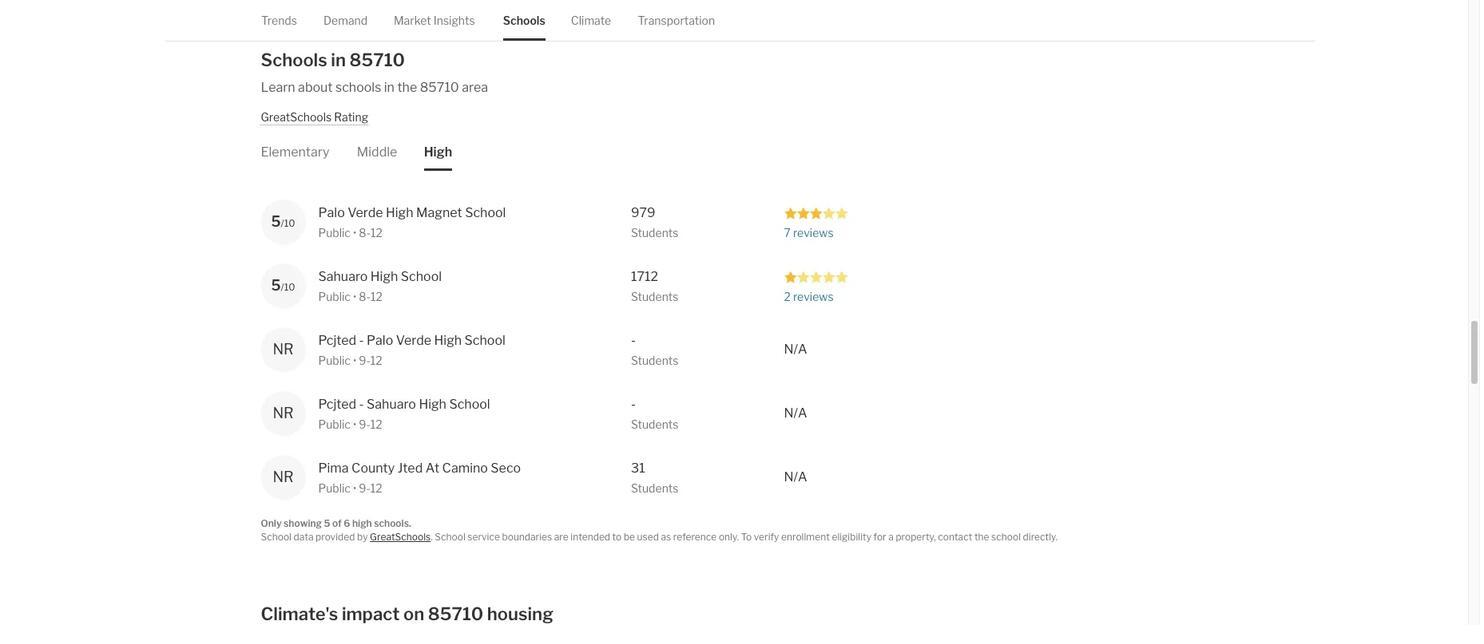 Task type: locate. For each thing, give the bounding box(es) containing it.
0 vertical spatial /10
[[281, 217, 295, 229]]

1 public from the top
[[318, 226, 351, 240]]

0 vertical spatial nr
[[273, 341, 294, 358]]

2 students from the top
[[631, 290, 679, 304]]

high inside pcjted - palo verde high school public • 9-12
[[434, 333, 462, 348]]

1 vertical spatial the
[[975, 531, 990, 543]]

verde inside palo verde high magnet school public • 8-12
[[348, 205, 383, 221]]

0 vertical spatial the
[[397, 80, 417, 95]]

0 vertical spatial 5 /10
[[271, 213, 295, 230]]

4 12 from the top
[[371, 418, 383, 432]]

2 9- from the top
[[359, 418, 371, 432]]

intended
[[571, 531, 611, 543]]

0 horizontal spatial the
[[397, 80, 417, 95]]

0 vertical spatial reviews
[[793, 226, 834, 240]]

- students up 31
[[631, 397, 679, 432]]

high inside palo verde high magnet school public • 8-12
[[386, 205, 414, 221]]

- students for pcjted - sahuaro high school
[[631, 397, 679, 432]]

1 horizontal spatial schools
[[503, 14, 545, 27]]

palo down elementary
[[318, 205, 345, 221]]

greatschools
[[261, 110, 332, 124], [370, 531, 431, 543]]

9- down county
[[359, 482, 371, 495]]

2 public from the top
[[318, 290, 351, 304]]

n/a for pima county jted at camino seco
[[784, 470, 808, 485]]

0 vertical spatial schools
[[503, 14, 545, 27]]

public inside pcjted - sahuaro high school public • 9-12
[[318, 418, 351, 432]]

12 inside "pima county jted at camino seco public • 9-12"
[[371, 482, 383, 495]]

3 students from the top
[[631, 354, 679, 368]]

5 12 from the top
[[371, 482, 383, 495]]

0 vertical spatial 5
[[271, 213, 281, 230]]

nr for pcjted - palo verde high school
[[273, 341, 294, 358]]

schools left climate
[[503, 14, 545, 27]]

pcjted inside pcjted - palo verde high school public • 9-12
[[318, 333, 356, 348]]

housing
[[487, 604, 554, 625]]

2 reviews from the top
[[793, 290, 834, 304]]

1 /10 from the top
[[281, 217, 295, 229]]

4 students from the top
[[631, 418, 679, 432]]

students for pima county jted at camino seco
[[631, 482, 679, 495]]

high down pcjted - palo verde high school public • 9-12
[[419, 397, 447, 412]]

palo
[[318, 205, 345, 221], [367, 333, 393, 348]]

• down county
[[353, 482, 357, 495]]

1 vertical spatial palo
[[367, 333, 393, 348]]

• up sahuaro high school public • 8-12
[[353, 226, 357, 240]]

1 vertical spatial 5
[[271, 277, 281, 294]]

/10 for sahuaro
[[281, 281, 295, 293]]

- students down 1712 students
[[631, 333, 679, 368]]

1 vertical spatial - students
[[631, 397, 679, 432]]

.
[[431, 531, 433, 543]]

2 nr from the top
[[273, 405, 294, 422]]

1 horizontal spatial verde
[[396, 333, 432, 348]]

pcjted inside pcjted - sahuaro high school public • 9-12
[[318, 397, 356, 412]]

0 vertical spatial in
[[331, 49, 346, 70]]

by
[[357, 531, 368, 543]]

palo inside palo verde high magnet school public • 8-12
[[318, 205, 345, 221]]

2 vertical spatial 9-
[[359, 482, 371, 495]]

palo down sahuaro high school public • 8-12
[[367, 333, 393, 348]]

nr for pcjted - sahuaro high school
[[273, 405, 294, 422]]

about
[[298, 80, 333, 95]]

2 n/a from the top
[[784, 406, 808, 421]]

0 vertical spatial 85710
[[350, 49, 405, 70]]

12
[[371, 226, 383, 240], [371, 290, 383, 304], [371, 354, 383, 368], [371, 418, 383, 432], [371, 482, 383, 495]]

nr
[[273, 341, 294, 358], [273, 405, 294, 422], [273, 469, 294, 486]]

2 reviews
[[784, 290, 834, 304]]

verde
[[348, 205, 383, 221], [396, 333, 432, 348]]

• up county
[[353, 418, 357, 432]]

verde down sahuaro high school public • 8-12
[[396, 333, 432, 348]]

high
[[352, 518, 372, 530]]

8-
[[359, 226, 371, 240], [359, 290, 371, 304]]

85710 left area
[[420, 80, 459, 95]]

school
[[992, 531, 1021, 543]]

• down sahuaro high school button
[[353, 290, 357, 304]]

reviews down rating 1.0 out of 5 'element'
[[793, 290, 834, 304]]

1 horizontal spatial greatschools
[[370, 531, 431, 543]]

data
[[294, 531, 314, 543]]

1 vertical spatial 8-
[[359, 290, 371, 304]]

pcjted - sahuaro high school button
[[318, 396, 538, 415]]

pcjted for pcjted - palo verde high school
[[318, 333, 356, 348]]

students down 31
[[631, 482, 679, 495]]

2 vertical spatial nr
[[273, 469, 294, 486]]

979 students
[[631, 205, 679, 240]]

0 vertical spatial sahuaro
[[318, 269, 368, 285]]

5 students from the top
[[631, 482, 679, 495]]

0 vertical spatial 9-
[[359, 354, 371, 368]]

the right schools
[[397, 80, 417, 95]]

insights
[[433, 14, 475, 27]]

2 pcjted from the top
[[318, 397, 356, 412]]

0 horizontal spatial palo
[[318, 205, 345, 221]]

0 horizontal spatial verde
[[348, 205, 383, 221]]

elementary
[[261, 145, 330, 160]]

trends
[[261, 14, 297, 27]]

85710 right on
[[428, 604, 484, 625]]

1 vertical spatial /10
[[281, 281, 295, 293]]

the
[[397, 80, 417, 95], [975, 531, 990, 543]]

verde down middle
[[348, 205, 383, 221]]

showing
[[284, 518, 322, 530]]

the left school
[[975, 531, 990, 543]]

1 vertical spatial schools
[[261, 49, 327, 70]]

85710 up learn about schools in the 85710 area
[[350, 49, 405, 70]]

pima county jted at camino seco public • 9-12
[[318, 461, 521, 495]]

rating 3.0 out of 5 element
[[784, 206, 848, 220]]

1 • from the top
[[353, 226, 357, 240]]

•
[[353, 226, 357, 240], [353, 290, 357, 304], [353, 354, 357, 368], [353, 418, 357, 432], [353, 482, 357, 495]]

reviews for 979
[[793, 226, 834, 240]]

5 public from the top
[[318, 482, 351, 495]]

2 vertical spatial n/a
[[784, 470, 808, 485]]

5 /10 for sahuaro high school
[[271, 277, 295, 294]]

pima
[[318, 461, 349, 476]]

4 • from the top
[[353, 418, 357, 432]]

as
[[661, 531, 671, 543]]

1 vertical spatial reviews
[[793, 290, 834, 304]]

5
[[271, 213, 281, 230], [271, 277, 281, 294], [324, 518, 331, 530]]

1 nr from the top
[[273, 341, 294, 358]]

12 down sahuaro high school button
[[371, 290, 383, 304]]

0 vertical spatial palo
[[318, 205, 345, 221]]

climate link
[[571, 0, 611, 41]]

1 vertical spatial 85710
[[420, 80, 459, 95]]

high
[[424, 145, 452, 160], [386, 205, 414, 221], [371, 269, 398, 285], [434, 333, 462, 348], [419, 397, 447, 412]]

schools for schools
[[503, 14, 545, 27]]

2 12 from the top
[[371, 290, 383, 304]]

2 - students from the top
[[631, 397, 679, 432]]

979
[[631, 205, 656, 221]]

3 9- from the top
[[359, 482, 371, 495]]

9- down pcjted - palo verde high school button
[[359, 354, 371, 368]]

/10 for palo
[[281, 217, 295, 229]]

in right schools
[[384, 80, 395, 95]]

students down 1712 students
[[631, 354, 679, 368]]

pima county jted at camino seco button
[[318, 460, 538, 479]]

public inside sahuaro high school public • 8-12
[[318, 290, 351, 304]]

4 public from the top
[[318, 418, 351, 432]]

8- down sahuaro high school button
[[359, 290, 371, 304]]

public inside "pima county jted at camino seco public • 9-12"
[[318, 482, 351, 495]]

1 - students from the top
[[631, 333, 679, 368]]

1 5 /10 from the top
[[271, 213, 295, 230]]

0 vertical spatial n/a
[[784, 342, 808, 357]]

used
[[637, 531, 659, 543]]

students
[[631, 226, 679, 240], [631, 290, 679, 304], [631, 354, 679, 368], [631, 418, 679, 432], [631, 482, 679, 495]]

9- inside "pima county jted at camino seco public • 9-12"
[[359, 482, 371, 495]]

3 n/a from the top
[[784, 470, 808, 485]]

in
[[331, 49, 346, 70], [384, 80, 395, 95]]

12 down county
[[371, 482, 383, 495]]

school inside pcjted - sahuaro high school public • 9-12
[[449, 397, 490, 412]]

sahuaro inside sahuaro high school public • 8-12
[[318, 269, 368, 285]]

students down 979
[[631, 226, 679, 240]]

3 12 from the top
[[371, 354, 383, 368]]

learn
[[261, 80, 295, 95]]

1 vertical spatial n/a
[[784, 406, 808, 421]]

- up county
[[359, 397, 364, 412]]

sahuaro
[[318, 269, 368, 285], [367, 397, 416, 412]]

2 5 /10 from the top
[[271, 277, 295, 294]]

1 vertical spatial 5 /10
[[271, 277, 295, 294]]

students down 1712
[[631, 290, 679, 304]]

1 vertical spatial sahuaro
[[367, 397, 416, 412]]

climate's
[[261, 604, 338, 625]]

2 • from the top
[[353, 290, 357, 304]]

0 vertical spatial pcjted
[[318, 333, 356, 348]]

pcjted up pima
[[318, 397, 356, 412]]

12 down pcjted - palo verde high school button
[[371, 354, 383, 368]]

impact
[[342, 604, 400, 625]]

0 horizontal spatial in
[[331, 49, 346, 70]]

9- up county
[[359, 418, 371, 432]]

1 vertical spatial nr
[[273, 405, 294, 422]]

12 up sahuaro high school public • 8-12
[[371, 226, 383, 240]]

students for pcjted - sahuaro high school
[[631, 418, 679, 432]]

12 up county
[[371, 418, 383, 432]]

only.
[[719, 531, 739, 543]]

1 vertical spatial greatschools
[[370, 531, 431, 543]]

9- inside pcjted - palo verde high school public • 9-12
[[359, 354, 371, 368]]

31 students
[[631, 461, 679, 495]]

8- up sahuaro high school public • 8-12
[[359, 226, 371, 240]]

1 horizontal spatial the
[[975, 531, 990, 543]]

9-
[[359, 354, 371, 368], [359, 418, 371, 432], [359, 482, 371, 495]]

only showing 5 of         6 high schools.
[[261, 518, 411, 530]]

12 inside palo verde high magnet school public • 8-12
[[371, 226, 383, 240]]

high down palo verde high magnet school public • 8-12
[[371, 269, 398, 285]]

1 students from the top
[[631, 226, 679, 240]]

market insights
[[394, 14, 475, 27]]

1 horizontal spatial palo
[[367, 333, 393, 348]]

climate's impact on 85710 housing
[[261, 604, 554, 625]]

boundaries
[[502, 531, 552, 543]]

3 • from the top
[[353, 354, 357, 368]]

school
[[465, 205, 506, 221], [401, 269, 442, 285], [465, 333, 506, 348], [449, 397, 490, 412], [261, 531, 292, 543], [435, 531, 466, 543]]

1 vertical spatial pcjted
[[318, 397, 356, 412]]

0 horizontal spatial schools
[[261, 49, 327, 70]]

seco
[[491, 461, 521, 476]]

pcjted down sahuaro high school public • 8-12
[[318, 333, 356, 348]]

in up schools
[[331, 49, 346, 70]]

rating
[[334, 110, 368, 124]]

schools up 'learn'
[[261, 49, 327, 70]]

• inside pcjted - palo verde high school public • 9-12
[[353, 354, 357, 368]]

students for pcjted - palo verde high school
[[631, 354, 679, 368]]

1 12 from the top
[[371, 226, 383, 240]]

greatschools down "schools."
[[370, 531, 431, 543]]

1 vertical spatial verde
[[396, 333, 432, 348]]

0 horizontal spatial greatschools
[[261, 110, 332, 124]]

5 • from the top
[[353, 482, 357, 495]]

students up 31
[[631, 418, 679, 432]]

5 /10
[[271, 213, 295, 230], [271, 277, 295, 294]]

3 nr from the top
[[273, 469, 294, 486]]

pcjted
[[318, 333, 356, 348], [318, 397, 356, 412]]

0 vertical spatial verde
[[348, 205, 383, 221]]

greatschools up elementary element
[[261, 110, 332, 124]]

high up magnet
[[424, 145, 452, 160]]

• up pcjted - sahuaro high school public • 9-12 at the left bottom
[[353, 354, 357, 368]]

3 public from the top
[[318, 354, 351, 368]]

magnet
[[416, 205, 462, 221]]

reviews
[[793, 226, 834, 240], [793, 290, 834, 304]]

1 reviews from the top
[[793, 226, 834, 240]]

-
[[359, 333, 364, 348], [631, 333, 636, 348], [359, 397, 364, 412], [631, 397, 636, 412]]

0 vertical spatial - students
[[631, 333, 679, 368]]

high down sahuaro high school button
[[434, 333, 462, 348]]

1 pcjted from the top
[[318, 333, 356, 348]]

1 vertical spatial in
[[384, 80, 395, 95]]

2 vertical spatial 85710
[[428, 604, 484, 625]]

transportation link
[[638, 0, 715, 41]]

reviews down rating 3.0 out of 5 element
[[793, 226, 834, 240]]

1 9- from the top
[[359, 354, 371, 368]]

1 n/a from the top
[[784, 342, 808, 357]]

2 8- from the top
[[359, 290, 371, 304]]

n/a
[[784, 342, 808, 357], [784, 406, 808, 421], [784, 470, 808, 485]]

0 vertical spatial 8-
[[359, 226, 371, 240]]

provided
[[316, 531, 355, 543]]

high left magnet
[[386, 205, 414, 221]]

schools
[[503, 14, 545, 27], [261, 49, 327, 70]]

schools
[[336, 80, 381, 95]]

students for palo verde high magnet school
[[631, 226, 679, 240]]

1 8- from the top
[[359, 226, 371, 240]]

2 /10 from the top
[[281, 281, 295, 293]]

1 vertical spatial 9-
[[359, 418, 371, 432]]

- down sahuaro high school public • 8-12
[[359, 333, 364, 348]]



Task type: describe. For each thing, give the bounding box(es) containing it.
pcjted - palo verde high school public • 9-12
[[318, 333, 506, 368]]

market insights link
[[394, 0, 475, 41]]

9- for county
[[359, 482, 371, 495]]

for
[[874, 531, 887, 543]]

students for sahuaro high school
[[631, 290, 679, 304]]

2 vertical spatial 5
[[324, 518, 331, 530]]

are
[[554, 531, 569, 543]]

- up 31
[[631, 397, 636, 412]]

12 inside sahuaro high school public • 8-12
[[371, 290, 383, 304]]

31
[[631, 461, 645, 476]]

contact
[[938, 531, 973, 543]]

to
[[613, 531, 622, 543]]

palo verde high magnet school public • 8-12
[[318, 205, 506, 240]]

12 inside pcjted - palo verde high school public • 9-12
[[371, 354, 383, 368]]

middle
[[357, 145, 397, 160]]

1712 students
[[631, 269, 679, 304]]

county
[[352, 461, 395, 476]]

at
[[426, 461, 440, 476]]

market
[[394, 14, 431, 27]]

nr for pima county jted at camino seco
[[273, 469, 294, 486]]

• inside sahuaro high school public • 8-12
[[353, 290, 357, 304]]

12 inside pcjted - sahuaro high school public • 9-12
[[371, 418, 383, 432]]

of
[[333, 518, 342, 530]]

on
[[404, 604, 425, 625]]

climate
[[571, 14, 611, 27]]

1712
[[631, 269, 659, 285]]

9- inside pcjted - sahuaro high school public • 9-12
[[359, 418, 371, 432]]

greatschools link
[[370, 531, 431, 543]]

2
[[784, 290, 791, 304]]

palo inside pcjted - palo verde high school public • 9-12
[[367, 333, 393, 348]]

- down 1712 students
[[631, 333, 636, 348]]

elementary element
[[261, 125, 330, 171]]

- students for pcjted - palo verde high school
[[631, 333, 679, 368]]

enrollment
[[782, 531, 830, 543]]

school data provided by greatschools . school service boundaries are intended to be used as reference only. to verify enrollment eligibility for a property, contact the school directly.
[[261, 531, 1058, 543]]

directly.
[[1023, 531, 1058, 543]]

high element
[[424, 125, 452, 171]]

area
[[462, 80, 488, 95]]

high inside pcjted - sahuaro high school public • 9-12
[[419, 397, 447, 412]]

demand link
[[323, 0, 367, 41]]

to
[[741, 531, 752, 543]]

schools.
[[374, 518, 411, 530]]

camino
[[442, 461, 488, 476]]

learn about schools in the 85710 area
[[261, 80, 488, 95]]

• inside palo verde high magnet school public • 8-12
[[353, 226, 357, 240]]

jted
[[398, 461, 423, 476]]

be
[[624, 531, 635, 543]]

schools for schools in 85710
[[261, 49, 327, 70]]

property,
[[896, 531, 936, 543]]

service
[[468, 531, 500, 543]]

sahuaro high school public • 8-12
[[318, 269, 442, 304]]

verde inside pcjted - palo verde high school public • 9-12
[[396, 333, 432, 348]]

7 reviews
[[784, 226, 834, 240]]

rating 1.0 out of 5 element
[[784, 270, 848, 284]]

1 horizontal spatial in
[[384, 80, 395, 95]]

reference
[[673, 531, 717, 543]]

middle element
[[357, 125, 397, 171]]

sahuaro inside pcjted - sahuaro high school public • 9-12
[[367, 397, 416, 412]]

n/a for pcjted - sahuaro high school
[[784, 406, 808, 421]]

• inside "pima county jted at camino seco public • 9-12"
[[353, 482, 357, 495]]

5 for sahuaro high school
[[271, 277, 281, 294]]

• inside pcjted - sahuaro high school public • 9-12
[[353, 418, 357, 432]]

n/a for pcjted - palo verde high school
[[784, 342, 808, 357]]

- inside pcjted - sahuaro high school public • 9-12
[[359, 397, 364, 412]]

transportation
[[638, 14, 715, 27]]

8- inside sahuaro high school public • 8-12
[[359, 290, 371, 304]]

only
[[261, 518, 282, 530]]

eligibility
[[832, 531, 872, 543]]

a
[[889, 531, 894, 543]]

7
[[784, 226, 791, 240]]

verify
[[754, 531, 780, 543]]

- inside pcjted - palo verde high school public • 9-12
[[359, 333, 364, 348]]

trends link
[[261, 0, 297, 41]]

6
[[344, 518, 350, 530]]

public inside palo verde high magnet school public • 8-12
[[318, 226, 351, 240]]

0 vertical spatial greatschools
[[261, 110, 332, 124]]

greatschools rating
[[261, 110, 368, 124]]

9- for -
[[359, 354, 371, 368]]

5 for palo verde high magnet school
[[271, 213, 281, 230]]

schools link
[[503, 0, 545, 41]]

public inside pcjted - palo verde high school public • 9-12
[[318, 354, 351, 368]]

school inside palo verde high magnet school public • 8-12
[[465, 205, 506, 221]]

school inside sahuaro high school public • 8-12
[[401, 269, 442, 285]]

5 /10 for palo verde high magnet school
[[271, 213, 295, 230]]

pcjted - palo verde high school button
[[318, 332, 538, 351]]

pcjted - sahuaro high school public • 9-12
[[318, 397, 490, 432]]

sahuaro high school button
[[318, 268, 538, 287]]

reviews for 1712
[[793, 290, 834, 304]]

schools in 85710
[[261, 49, 405, 70]]

8- inside palo verde high magnet school public • 8-12
[[359, 226, 371, 240]]

high inside sahuaro high school public • 8-12
[[371, 269, 398, 285]]

demand
[[323, 14, 367, 27]]

pcjted for pcjted - sahuaro high school
[[318, 397, 356, 412]]

school inside pcjted - palo verde high school public • 9-12
[[465, 333, 506, 348]]

palo verde high magnet school button
[[318, 204, 538, 223]]



Task type: vqa. For each thing, say whether or not it's contained in the screenshot.
7 reviews
yes



